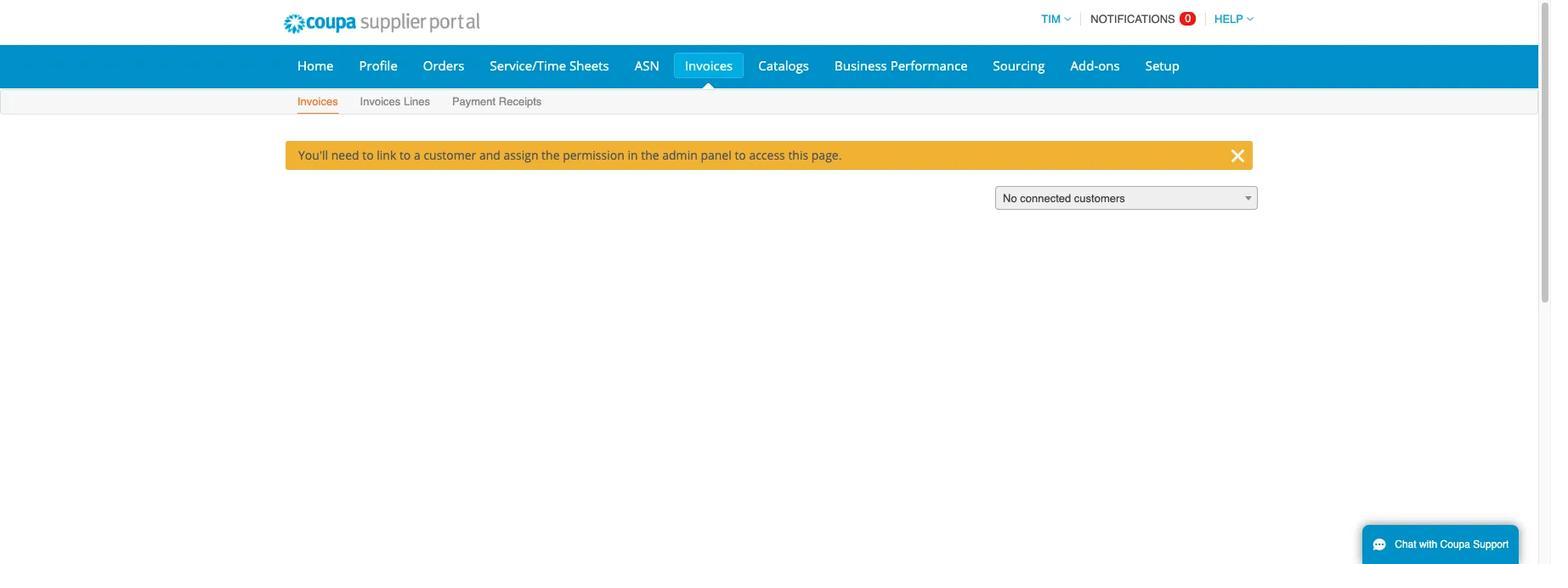 Task type: describe. For each thing, give the bounding box(es) containing it.
no connected customers
[[1003, 192, 1125, 205]]

coupa
[[1440, 539, 1470, 551]]

sourcing link
[[982, 53, 1056, 78]]

business performance link
[[824, 53, 979, 78]]

chat with coupa support button
[[1362, 525, 1519, 564]]

profile link
[[348, 53, 409, 78]]

chat
[[1395, 539, 1417, 551]]

chat with coupa support
[[1395, 539, 1509, 551]]

add-
[[1071, 57, 1098, 74]]

receipts
[[499, 95, 542, 108]]

asn link
[[624, 53, 670, 78]]

tim link
[[1034, 13, 1071, 25]]

catalogs link
[[747, 53, 820, 78]]

home
[[297, 57, 334, 74]]

invoices for left invoices link
[[297, 95, 338, 108]]

tim
[[1041, 13, 1061, 25]]

you'll need to link to a customer and assign the permission in the admin panel to access this page.
[[298, 147, 842, 163]]

ons
[[1098, 57, 1120, 74]]

2 to from the left
[[399, 147, 411, 163]]

add-ons link
[[1060, 53, 1131, 78]]

customers
[[1074, 192, 1125, 205]]

notifications
[[1091, 13, 1175, 25]]

1 the from the left
[[542, 147, 560, 163]]

notifications 0
[[1091, 12, 1191, 25]]

setup link
[[1134, 53, 1191, 78]]

0
[[1185, 12, 1191, 25]]

link
[[377, 147, 396, 163]]

invoices lines link
[[359, 92, 431, 114]]

invoices lines
[[360, 95, 430, 108]]

2 the from the left
[[641, 147, 659, 163]]

access
[[749, 147, 785, 163]]

No connected customers text field
[[996, 187, 1257, 211]]

1 to from the left
[[362, 147, 374, 163]]

0 vertical spatial invoices link
[[674, 53, 744, 78]]

in
[[628, 147, 638, 163]]

a
[[414, 147, 421, 163]]

this
[[788, 147, 808, 163]]

permission
[[563, 147, 625, 163]]

profile
[[359, 57, 398, 74]]

page.
[[812, 147, 842, 163]]

performance
[[890, 57, 968, 74]]

setup
[[1145, 57, 1180, 74]]

no
[[1003, 192, 1017, 205]]

service/time sheets link
[[479, 53, 620, 78]]

orders
[[423, 57, 465, 74]]



Task type: locate. For each thing, give the bounding box(es) containing it.
panel
[[701, 147, 732, 163]]

1 vertical spatial invoices link
[[297, 92, 339, 114]]

the
[[542, 147, 560, 163], [641, 147, 659, 163]]

service/time
[[490, 57, 566, 74]]

with
[[1419, 539, 1438, 551]]

and
[[479, 147, 501, 163]]

1 horizontal spatial the
[[641, 147, 659, 163]]

business performance
[[835, 57, 968, 74]]

asn
[[635, 57, 659, 74]]

home link
[[286, 53, 345, 78]]

payment
[[452, 95, 496, 108]]

invoices right asn
[[685, 57, 733, 74]]

invoices link right asn
[[674, 53, 744, 78]]

admin
[[662, 147, 698, 163]]

connected
[[1020, 192, 1071, 205]]

sourcing
[[993, 57, 1045, 74]]

service/time sheets
[[490, 57, 609, 74]]

payment receipts
[[452, 95, 542, 108]]

to right panel on the left of page
[[735, 147, 746, 163]]

to left a
[[399, 147, 411, 163]]

support
[[1473, 539, 1509, 551]]

No connected customers field
[[995, 186, 1258, 211]]

the right assign
[[542, 147, 560, 163]]

navigation
[[1034, 3, 1254, 36]]

business
[[835, 57, 887, 74]]

help
[[1215, 13, 1243, 25]]

lines
[[404, 95, 430, 108]]

2 horizontal spatial invoices
[[685, 57, 733, 74]]

0 horizontal spatial invoices
[[297, 95, 338, 108]]

to left link
[[362, 147, 374, 163]]

to
[[362, 147, 374, 163], [399, 147, 411, 163], [735, 147, 746, 163]]

invoices link
[[674, 53, 744, 78], [297, 92, 339, 114]]

0 horizontal spatial to
[[362, 147, 374, 163]]

1 horizontal spatial to
[[399, 147, 411, 163]]

you'll
[[298, 147, 328, 163]]

1 horizontal spatial invoices
[[360, 95, 401, 108]]

the right "in"
[[641, 147, 659, 163]]

help link
[[1207, 13, 1254, 25]]

2 horizontal spatial to
[[735, 147, 746, 163]]

0 horizontal spatial the
[[542, 147, 560, 163]]

invoices
[[685, 57, 733, 74], [297, 95, 338, 108], [360, 95, 401, 108]]

3 to from the left
[[735, 147, 746, 163]]

invoices link down home link
[[297, 92, 339, 114]]

assign
[[504, 147, 538, 163]]

need
[[331, 147, 359, 163]]

invoices down home link
[[297, 95, 338, 108]]

payment receipts link
[[451, 92, 543, 114]]

invoices for invoices link to the top
[[685, 57, 733, 74]]

invoices for invoices lines
[[360, 95, 401, 108]]

1 horizontal spatial invoices link
[[674, 53, 744, 78]]

customer
[[424, 147, 476, 163]]

add-ons
[[1071, 57, 1120, 74]]

orders link
[[412, 53, 476, 78]]

sheets
[[569, 57, 609, 74]]

coupa supplier portal image
[[272, 3, 491, 45]]

0 horizontal spatial invoices link
[[297, 92, 339, 114]]

navigation containing notifications 0
[[1034, 3, 1254, 36]]

catalogs
[[758, 57, 809, 74]]

invoices down "profile"
[[360, 95, 401, 108]]



Task type: vqa. For each thing, say whether or not it's contained in the screenshot.
the right "to"
yes



